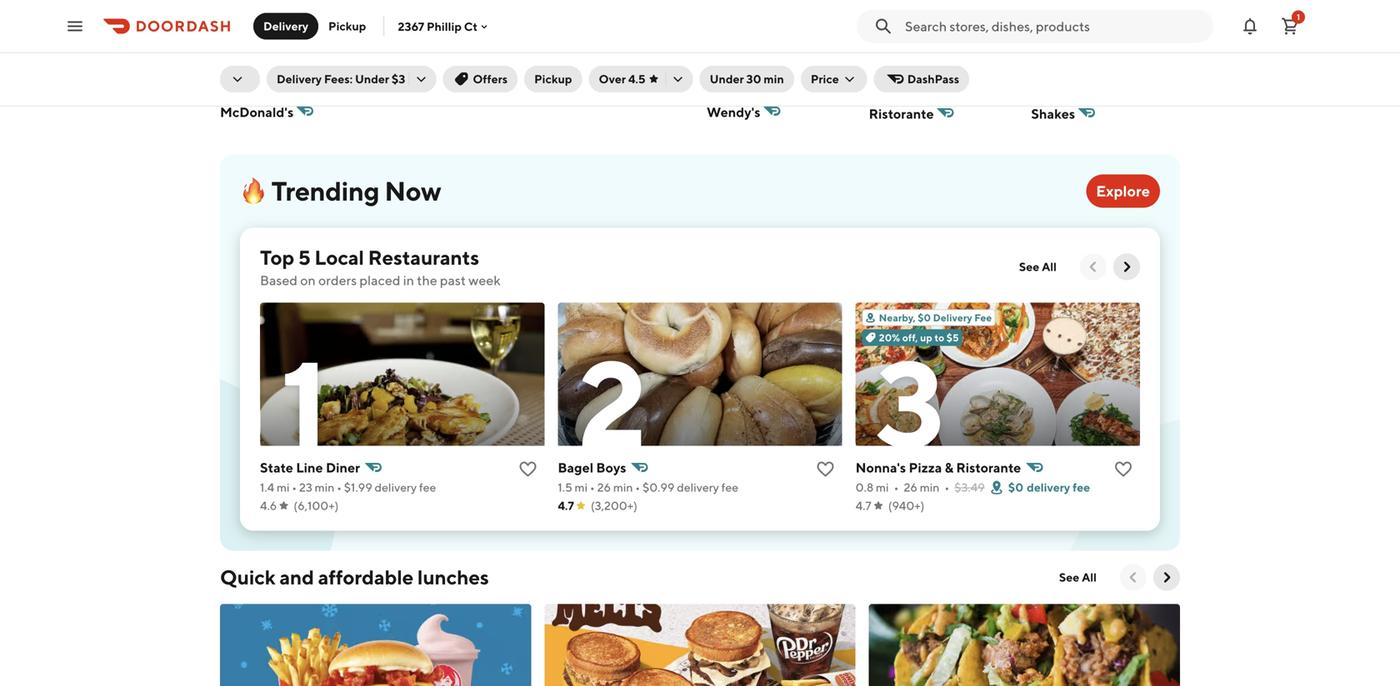 Task type: vqa. For each thing, say whether or not it's contained in the screenshot.
Spend $25, save $5 at top left
no



Task type: locate. For each thing, give the bounding box(es) containing it.
see
[[1019, 260, 1040, 274], [1059, 571, 1080, 585]]

2 horizontal spatial delivery
[[1027, 481, 1070, 495]]

click to add this store to your saved list image for state line diner
[[518, 460, 538, 480]]

• left '23'
[[292, 481, 297, 495]]

1 horizontal spatial $0
[[1008, 481, 1024, 495]]

0 horizontal spatial under
[[355, 72, 389, 86]]

min for 0.8 mi • 26 min •
[[920, 481, 940, 495]]

jersey mike's subs
[[545, 88, 660, 103]]

free 20pc mcnuggetsⓡ on $20+
[[220, 68, 353, 98]]

delivery
[[263, 19, 308, 33], [277, 72, 322, 86], [933, 312, 972, 324]]

nonna's
[[869, 86, 920, 102], [856, 460, 906, 476]]

$3.49
[[955, 481, 985, 495]]

0 vertical spatial delivery
[[263, 19, 308, 33]]

26 for 0.8
[[904, 481, 918, 495]]

0 horizontal spatial see
[[1019, 260, 1040, 274]]

off, down the nearby,
[[902, 332, 918, 344]]

pizza down dashpass
[[922, 86, 956, 102]]

26
[[597, 481, 611, 495], [904, 481, 918, 495]]

1 horizontal spatial fee
[[722, 481, 739, 495]]

1 mi from the left
[[277, 481, 290, 495]]

fee
[[975, 312, 992, 324]]

mi right 0.8
[[876, 481, 889, 495]]

offers button
[[443, 66, 518, 93]]

1 horizontal spatial click to add this store to your saved list image
[[1114, 460, 1134, 480]]

26 up (3,200+)
[[597, 481, 611, 495]]

deals:
[[382, 68, 416, 81]]

0.8
[[856, 481, 874, 495]]

$5
[[496, 68, 510, 81], [622, 68, 636, 81], [795, 68, 809, 81], [947, 68, 961, 81], [947, 332, 959, 344]]

nonna's up 0.8
[[856, 460, 906, 476]]

open menu image
[[65, 16, 85, 36]]

nonna's pizza & ristorante
[[869, 86, 967, 122], [856, 460, 1021, 476]]

2 26 from the left
[[904, 481, 918, 495]]

2 under from the left
[[710, 72, 744, 86]]

4.6
[[260, 499, 277, 513]]

1 horizontal spatial pickup
[[534, 72, 572, 86]]

with
[[812, 68, 836, 81]]

on down 5 at the top of the page
[[300, 273, 316, 289]]

1.4 mi • 23 min • $1.99 delivery fee
[[260, 481, 436, 495]]

quick and affordable lunches
[[220, 566, 489, 590]]

1 horizontal spatial delivery
[[677, 481, 719, 495]]

20% off, up to $5 right price button
[[869, 68, 961, 81]]

$0 delivery fee
[[1008, 481, 1090, 495]]

1 26 from the left
[[597, 481, 611, 495]]

2 horizontal spatial mi
[[876, 481, 889, 495]]

and
[[280, 566, 314, 590]]

1 vertical spatial see
[[1059, 571, 1080, 585]]

see all
[[1019, 260, 1057, 274], [1059, 571, 1097, 585]]

pickup up delivery fees: under $3
[[328, 19, 366, 33]]

ct
[[464, 19, 478, 33]]

pickup up jersey
[[534, 72, 572, 86]]

off, up jersey
[[572, 68, 590, 81]]

off, right price button
[[896, 68, 914, 81]]

price
[[811, 72, 839, 86]]

1 horizontal spatial mi
[[575, 481, 588, 495]]

1 delivery from the left
[[375, 481, 417, 495]]

ristorante
[[869, 106, 934, 122], [956, 460, 1021, 476]]

mi right 1.5
[[575, 481, 588, 495]]

see for previous button of carousel icon
[[1019, 260, 1040, 274]]

2 4.7 from the left
[[856, 499, 872, 513]]

(940+)
[[888, 499, 925, 513]]

mi right 1.4
[[277, 481, 290, 495]]

20% up jersey
[[545, 68, 569, 81]]

1 vertical spatial see all
[[1059, 571, 1097, 585]]

& up 0.8 mi • 26 min •
[[945, 460, 954, 476]]

on inside the top 5 local restaurants based on orders placed in the past week
[[300, 273, 316, 289]]

20% off, up to $5 down nearby, $0 delivery fee at the top right of page
[[879, 332, 959, 344]]

1 horizontal spatial ristorante
[[956, 460, 1021, 476]]

ristorante down dashpass button
[[869, 106, 934, 122]]

see left previous button of carousel image
[[1059, 571, 1080, 585]]

4 • from the left
[[635, 481, 640, 495]]

0 vertical spatial see
[[1019, 260, 1040, 274]]

zero
[[738, 84, 763, 98]]

0 horizontal spatial on
[[220, 84, 234, 98]]

fee
[[419, 481, 436, 495], [722, 481, 739, 495], [1073, 481, 1090, 495]]

2 click to add this store to your saved list image from the left
[[1114, 460, 1134, 480]]

1 vertical spatial pickup button
[[524, 66, 582, 93]]

26 up (940+)
[[904, 481, 918, 495]]

2 horizontal spatial fee
[[1073, 481, 1090, 495]]

0 horizontal spatial ristorante
[[869, 106, 934, 122]]

delivery right $1.99
[[375, 481, 417, 495]]

0 horizontal spatial pickup button
[[318, 13, 376, 40]]

diner
[[326, 460, 360, 476]]

pizza up 0.8 mi • 26 min •
[[909, 460, 942, 476]]

all left previous button of carousel icon
[[1042, 260, 1057, 274]]

boys
[[596, 460, 626, 476]]

mcdonald's
[[220, 104, 294, 120]]

on inside free 20pc mcnuggetsⓡ on $20+
[[220, 84, 234, 98]]

delivery right the $0.99
[[677, 481, 719, 495]]

& right sandwiches
[[1151, 86, 1160, 102]]

4.7 down 1.5
[[558, 499, 574, 513]]

see all left previous button of carousel icon
[[1019, 260, 1057, 274]]

4.5
[[628, 72, 646, 86]]

$0 right $3.49
[[1008, 481, 1024, 495]]

1 horizontal spatial see
[[1059, 571, 1080, 585]]

0 vertical spatial on
[[220, 84, 234, 98]]

• left the $0.99
[[635, 481, 640, 495]]

on down free
[[220, 84, 234, 98]]

5 • from the left
[[894, 481, 899, 495]]

pizza
[[922, 86, 956, 102], [909, 460, 942, 476]]

under 30 min button
[[700, 66, 794, 93]]

30
[[746, 72, 761, 86]]

0 horizontal spatial fee
[[419, 481, 436, 495]]

1 vertical spatial all
[[1082, 571, 1097, 585]]

mi for 1
[[277, 481, 290, 495]]

0 vertical spatial see all
[[1019, 260, 1057, 274]]

see all link left previous button of carousel image
[[1049, 565, 1107, 592]]

0 vertical spatial pizza
[[922, 86, 956, 102]]

$0 right the nearby,
[[918, 312, 931, 324]]

• left $3.49
[[945, 481, 950, 495]]

click to add this store to your saved list image
[[816, 460, 836, 480]]

4.7 down 0.8
[[856, 499, 872, 513]]

2 items, open order cart image
[[1280, 16, 1300, 36]]

&
[[958, 86, 967, 102], [1151, 86, 1160, 102], [945, 460, 954, 476]]

sandwiches
[[1075, 86, 1149, 102]]

pickup button up delivery fees: under $3
[[318, 13, 376, 40]]

• down bagel boys
[[590, 481, 595, 495]]

3 • from the left
[[590, 481, 595, 495]]

min up (3,200+)
[[613, 481, 633, 495]]

see for previous button of carousel image
[[1059, 571, 1080, 585]]

1 fee from the left
[[419, 481, 436, 495]]

0 horizontal spatial 4.7
[[558, 499, 574, 513]]

delivery right $3.49
[[1027, 481, 1070, 495]]

0 vertical spatial all
[[1042, 260, 1057, 274]]

2 mi from the left
[[575, 481, 588, 495]]

3
[[876, 332, 943, 474]]

mi
[[277, 481, 290, 495], [575, 481, 588, 495], [876, 481, 889, 495]]

min right 30
[[764, 72, 784, 86]]

0 horizontal spatial see all
[[1019, 260, 1057, 274]]

2 delivery from the left
[[677, 481, 719, 495]]

delivery up the 20pc
[[263, 19, 308, 33]]

26 for 1.5
[[597, 481, 611, 495]]

previous button of carousel image
[[1085, 259, 1102, 276]]

1 vertical spatial 1
[[280, 332, 326, 474]]

0 horizontal spatial $0
[[918, 312, 931, 324]]

1 horizontal spatial under
[[710, 72, 744, 86]]

min
[[764, 72, 784, 86], [315, 481, 335, 495], [613, 481, 633, 495], [920, 481, 940, 495]]

under
[[355, 72, 389, 86], [710, 72, 744, 86]]

nonna's down dashpass
[[869, 86, 920, 102]]

ristorante up $3.49
[[956, 460, 1021, 476]]

over 4.5
[[599, 72, 646, 86]]

• up (940+)
[[894, 481, 899, 495]]

1 click to add this store to your saved list image from the left
[[518, 460, 538, 480]]

1 horizontal spatial on
[[300, 273, 316, 289]]

0 horizontal spatial delivery
[[375, 481, 417, 495]]

min inside button
[[764, 72, 784, 86]]

0 vertical spatial see all link
[[1009, 254, 1067, 281]]

1 horizontal spatial all
[[1082, 571, 1097, 585]]

1 horizontal spatial see all
[[1059, 571, 1097, 585]]

2 fee from the left
[[722, 481, 739, 495]]

0 vertical spatial nonna's
[[869, 86, 920, 102]]

1 horizontal spatial &
[[958, 86, 967, 102]]

see all link
[[1009, 254, 1067, 281], [1049, 565, 1107, 592]]

fee for 1
[[419, 481, 436, 495]]

quick
[[220, 566, 276, 590]]

5
[[298, 246, 311, 270]]

0 horizontal spatial 26
[[597, 481, 611, 495]]

shakes
[[1031, 106, 1075, 122]]

min right '23'
[[315, 481, 335, 495]]

all for previous button of carousel image
[[1082, 571, 1097, 585]]

over
[[599, 72, 626, 86]]

0 horizontal spatial all
[[1042, 260, 1057, 274]]

delivery right the 20pc
[[277, 72, 322, 86]]

click to add this store to your saved list image
[[518, 460, 538, 480], [1114, 460, 1134, 480]]

& down dashpass
[[958, 86, 967, 102]]

0 horizontal spatial mi
[[277, 481, 290, 495]]

1 vertical spatial see all link
[[1049, 565, 1107, 592]]

see all link left previous button of carousel icon
[[1009, 254, 1067, 281]]

1.5 mi • 26 min • $0.99 delivery fee
[[558, 481, 739, 495]]

0 horizontal spatial click to add this store to your saved list image
[[518, 460, 538, 480]]

under 30 min
[[710, 72, 784, 86]]

1 vertical spatial pizza
[[909, 460, 942, 476]]

notification bell image
[[1240, 16, 1260, 36]]

1 horizontal spatial 1
[[1297, 12, 1300, 22]]

wendy's
[[707, 104, 761, 120]]

2 horizontal spatial &
[[1151, 86, 1160, 102]]

20% off, up to $5 up jersey mike's subs
[[545, 68, 636, 81]]

to
[[482, 68, 493, 81], [608, 68, 620, 81], [933, 68, 944, 81], [935, 332, 945, 344]]

pickup button left mike's
[[524, 66, 582, 93]]

1 horizontal spatial 26
[[904, 481, 918, 495]]

all left previous button of carousel image
[[1082, 571, 1097, 585]]

1 inside 1 button
[[1297, 12, 1300, 22]]

dashpass
[[907, 72, 959, 86]]

$20+
[[236, 84, 264, 98]]

1
[[1297, 12, 1300, 22], [280, 332, 326, 474]]

20% off, up to $5
[[545, 68, 636, 81], [869, 68, 961, 81], [879, 332, 959, 344]]

delivery inside button
[[263, 19, 308, 33]]

0 horizontal spatial 1
[[280, 332, 326, 474]]

1 vertical spatial delivery
[[277, 72, 322, 86]]

see all left previous button of carousel image
[[1059, 571, 1097, 585]]

top
[[260, 246, 294, 270]]

1 vertical spatial on
[[300, 273, 316, 289]]

1.5
[[558, 481, 572, 495]]

• left $1.99
[[337, 481, 342, 495]]

nonna's pizza & ristorante down dashpass
[[869, 86, 967, 122]]

0 vertical spatial $0
[[918, 312, 931, 324]]

20%
[[418, 68, 442, 81], [545, 68, 569, 81], [869, 68, 894, 81], [879, 332, 900, 344]]

delivery
[[375, 481, 417, 495], [677, 481, 719, 495], [1027, 481, 1070, 495]]

delivery fees: under $3
[[277, 72, 405, 86]]

1 vertical spatial ristorante
[[956, 460, 1021, 476]]

jersey
[[545, 88, 585, 103]]

1 horizontal spatial 4.7
[[856, 499, 872, 513]]

see left previous button of carousel icon
[[1019, 260, 1040, 274]]

off, up the japan
[[445, 68, 463, 81]]

0 vertical spatial pickup
[[328, 19, 366, 33]]

1 4.7 from the left
[[558, 499, 574, 513]]

delivery left fee
[[933, 312, 972, 324]]

0 vertical spatial 1
[[1297, 12, 1300, 22]]

nonna's pizza & ristorante up $3.49
[[856, 460, 1021, 476]]

min up (940+)
[[920, 481, 940, 495]]



Task type: describe. For each thing, give the bounding box(es) containing it.
0 vertical spatial ristorante
[[869, 106, 934, 122]]

$0.99
[[643, 481, 675, 495]]

state line diner
[[260, 460, 360, 476]]

free
[[220, 68, 245, 81]]

$1.99
[[344, 481, 372, 495]]

bagel
[[558, 460, 594, 476]]

see all for previous button of carousel icon
[[1019, 260, 1057, 274]]

affordable
[[318, 566, 414, 590]]

1 button
[[1274, 10, 1307, 43]]

subs
[[630, 88, 660, 103]]

(6,100+)
[[294, 499, 339, 513]]

orders
[[318, 273, 357, 289]]

spend $15, save $5 with coke zero
[[707, 68, 836, 98]]

bagel boys
[[558, 460, 626, 476]]

nearby,
[[879, 312, 916, 324]]

& inside nonna's pizza & ristorante
[[958, 86, 967, 102]]

delivery button
[[253, 13, 318, 40]]

0 vertical spatial nonna's pizza & ristorante
[[869, 86, 967, 122]]

based
[[260, 273, 298, 289]]

$5 inside spend $15, save $5 with coke zero
[[795, 68, 809, 81]]

0.8 mi • 26 min •
[[856, 481, 950, 495]]

japan
[[420, 88, 458, 103]]

mike's
[[587, 88, 627, 103]]

4.7 for nonna's pizza & ristorante
[[856, 499, 872, 513]]

0 horizontal spatial &
[[945, 460, 954, 476]]

click to add this store to your saved list image for nonna's pizza & ristorante
[[1114, 460, 1134, 480]]

& inside cars: sandwiches & shakes
[[1151, 86, 1160, 102]]

nonna's inside nonna's pizza & ristorante
[[869, 86, 920, 102]]

fee for 2
[[722, 481, 739, 495]]

min for 1.5 mi • 26 min • $0.99 delivery fee
[[613, 481, 633, 495]]

line
[[296, 460, 323, 476]]

6 • from the left
[[945, 481, 950, 495]]

2 vertical spatial delivery
[[933, 312, 972, 324]]

all for previous button of carousel icon
[[1042, 260, 1057, 274]]

2367 phillip ct
[[398, 19, 478, 33]]

1 vertical spatial pickup
[[534, 72, 572, 86]]

sarku japan
[[382, 88, 458, 103]]

1 horizontal spatial pickup button
[[524, 66, 582, 93]]

under inside button
[[710, 72, 744, 86]]

2 • from the left
[[337, 481, 342, 495]]

dashpass button
[[874, 66, 969, 93]]

save
[[769, 68, 793, 81]]

explore link
[[1086, 175, 1160, 208]]

2367 phillip ct button
[[398, 19, 491, 33]]

sarku
[[382, 88, 418, 103]]

2
[[578, 332, 645, 474]]

3 fee from the left
[[1073, 481, 1090, 495]]

2367
[[398, 19, 424, 33]]

min for 1.4 mi • 23 min • $1.99 delivery fee
[[315, 481, 335, 495]]

cars: sandwiches & shakes link
[[1031, 0, 1180, 128]]

20% up the japan
[[418, 68, 442, 81]]

nearby, $0 delivery fee
[[879, 312, 992, 324]]

explore
[[1096, 182, 1150, 200]]

delivery for 2
[[677, 481, 719, 495]]

spend
[[707, 68, 742, 81]]

top 5 local restaurants based on orders placed in the past week
[[260, 246, 501, 289]]

state
[[260, 460, 293, 476]]

the
[[417, 273, 437, 289]]

4.7 for bagel boys
[[558, 499, 574, 513]]

delivery for delivery fees: under $3
[[277, 72, 322, 86]]

🔥
[[240, 176, 266, 207]]

20% down the nearby,
[[879, 332, 900, 344]]

0 vertical spatial pickup button
[[318, 13, 376, 40]]

23
[[299, 481, 312, 495]]

phillip
[[427, 19, 462, 33]]

see all link for previous button of carousel icon
[[1009, 254, 1067, 281]]

$3
[[392, 72, 405, 86]]

pizza inside nonna's pizza & ristorante
[[922, 86, 956, 102]]

previous button of carousel image
[[1125, 570, 1142, 587]]

delivery for 1
[[375, 481, 417, 495]]

1 vertical spatial nonna's pizza & ristorante
[[856, 460, 1021, 476]]

past
[[440, 273, 466, 289]]

in
[[403, 273, 414, 289]]

🔥 trending now link
[[240, 175, 1073, 208]]

restaurants
[[368, 246, 479, 270]]

1 vertical spatial $0
[[1008, 481, 1024, 495]]

1 • from the left
[[292, 481, 297, 495]]

cars: sandwiches & shakes
[[1031, 86, 1160, 122]]

3 delivery from the left
[[1027, 481, 1070, 495]]

next button of carousel image
[[1159, 570, 1175, 587]]

now
[[385, 176, 441, 207]]

0 horizontal spatial pickup
[[328, 19, 366, 33]]

1 under from the left
[[355, 72, 389, 86]]

coke
[[707, 84, 736, 98]]

price button
[[801, 66, 867, 93]]

over 4.5 button
[[589, 66, 693, 93]]

see all link for previous button of carousel image
[[1049, 565, 1107, 592]]

local
[[315, 246, 364, 270]]

1.4
[[260, 481, 274, 495]]

Store search: begin typing to search for stores available on DoorDash text field
[[905, 17, 1204, 35]]

trending
[[271, 176, 380, 207]]

mi for 2
[[575, 481, 588, 495]]

20% off, up to $5 for jersey
[[545, 68, 636, 81]]

deals: 20% off, up to $5
[[382, 68, 510, 81]]

lunches
[[418, 566, 489, 590]]

quick and affordable lunches link
[[220, 565, 489, 592]]

1 vertical spatial nonna's
[[856, 460, 906, 476]]

see all for previous button of carousel image
[[1059, 571, 1097, 585]]

🔥 trending now
[[240, 176, 441, 207]]

fees:
[[324, 72, 353, 86]]

delivery for delivery
[[263, 19, 308, 33]]

cars:
[[1031, 86, 1072, 102]]

mcnuggetsⓡ
[[278, 68, 353, 81]]

next button of carousel image
[[1119, 259, 1135, 276]]

20% off, up to $5 for nonna's
[[869, 68, 961, 81]]

(3,200+)
[[591, 499, 638, 513]]

week
[[469, 273, 501, 289]]

$15,
[[744, 68, 766, 81]]

3 mi from the left
[[876, 481, 889, 495]]

20% right price button
[[869, 68, 894, 81]]

20pc
[[247, 68, 276, 81]]

placed
[[360, 273, 401, 289]]

offers
[[473, 72, 508, 86]]



